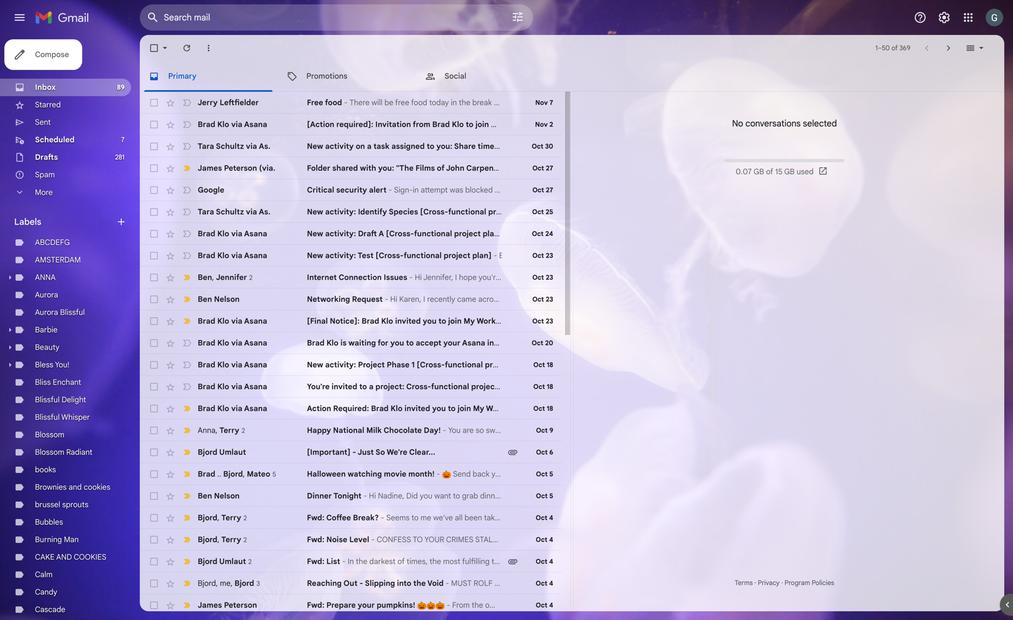 Task type: locate. For each thing, give the bounding box(es) containing it.
1 oct 23 from the top
[[533, 252, 554, 260]]

schultz down the google
[[216, 207, 244, 217]]

fwd: down reaching
[[307, 601, 325, 610]]

2 peterson from the top
[[224, 601, 257, 610]]

0 vertical spatial oct 18
[[534, 361, 554, 369]]

2 brad klo via asana from the top
[[198, 229, 267, 239]]

ben , jennifer 2
[[198, 273, 253, 282]]

0 vertical spatial aurora
[[35, 290, 58, 300]]

1 horizontal spatial with
[[510, 142, 526, 151]]

from
[[413, 120, 431, 129]]

0 vertical spatial 27
[[546, 164, 554, 172]]

1 tara from the top
[[198, 142, 214, 151]]

23
[[546, 252, 554, 260], [546, 274, 554, 282], [546, 295, 554, 304], [546, 317, 554, 325]]

to for activity
[[427, 142, 435, 151]]

1 nelson from the top
[[214, 295, 240, 304]]

4 new from the top
[[307, 251, 323, 260]]

2 vertical spatial invited
[[405, 404, 431, 413]]

1 tara schultz via as. from the top
[[198, 142, 271, 151]]

1 horizontal spatial in
[[548, 120, 554, 129]]

4 activity: from the top
[[325, 360, 356, 370]]

you up the accept
[[423, 316, 437, 326]]

1 ben from the top
[[198, 273, 212, 282]]

free food -
[[307, 98, 350, 107]]

tara schultz via as.
[[198, 142, 271, 151], [198, 207, 271, 217]]

1 vertical spatial workspace
[[477, 316, 518, 326]]

project inside 'link'
[[454, 229, 481, 239]]

oct 18 right plan
[[534, 383, 554, 391]]

1 horizontal spatial your
[[444, 338, 461, 348]]

0 vertical spatial with
[[510, 142, 526, 151]]

activity: inside new activity: identify species [cross-functional project plan] [octopus specimen] link
[[325, 207, 356, 217]]

ben nelson for dinner tonight
[[198, 491, 240, 501]]

my inside action required: brad klo invited you to join my workspace in asana link
[[473, 404, 485, 413]]

workspace for action required: brad klo invited you to join my workspace in asana
[[486, 404, 528, 413]]

5 row from the top
[[140, 179, 562, 201]]

plan]
[[669, 142, 688, 151], [517, 207, 537, 217], [483, 229, 502, 239], [473, 251, 492, 260], [514, 360, 533, 370]]

0 horizontal spatial your
[[358, 601, 375, 610]]

, down ..
[[218, 513, 220, 523]]

[action
[[307, 120, 335, 129]]

1 vertical spatial invited
[[332, 382, 358, 392]]

your right prepare
[[358, 601, 375, 610]]

labels navigation
[[0, 35, 140, 620]]

1 vertical spatial ben
[[198, 295, 212, 304]]

1 vertical spatial 18
[[547, 383, 554, 391]]

toggle split pane mode image
[[966, 43, 977, 54]]

1 vertical spatial james
[[198, 601, 222, 610]]

action
[[307, 404, 331, 413]]

you
[[423, 316, 437, 326], [391, 338, 404, 348], [432, 404, 446, 413]]

row up folder shared with you: "the films of john carpenter"
[[140, 136, 688, 157]]

james
[[198, 163, 222, 173], [198, 601, 222, 610]]

aurora blissful link
[[35, 308, 85, 317]]

· right privacy link
[[782, 579, 784, 587]]

18 up 9
[[547, 405, 554, 413]]

8 brad klo via asana from the top
[[198, 404, 267, 413]]

tara down the google
[[198, 207, 214, 217]]

23 for networking request -
[[546, 295, 554, 304]]

row up required]:
[[140, 92, 562, 114]]

row down tonight
[[140, 507, 562, 529]]

🎃 image
[[442, 470, 452, 479], [418, 601, 427, 611], [436, 601, 445, 611]]

row containing jerry leftfielder
[[140, 92, 562, 114]]

functional inside new activity: draft a [cross-functional project plan] 'link'
[[414, 229, 452, 239]]

None checkbox
[[149, 43, 160, 54], [149, 163, 160, 174], [149, 207, 160, 218], [149, 228, 160, 239], [149, 250, 160, 261], [149, 272, 160, 283], [149, 294, 160, 305], [149, 316, 160, 327], [149, 338, 160, 349], [149, 360, 160, 371], [149, 381, 160, 392], [149, 425, 160, 436], [149, 513, 160, 524], [149, 43, 160, 54], [149, 163, 160, 174], [149, 207, 160, 218], [149, 228, 160, 239], [149, 250, 160, 261], [149, 272, 160, 283], [149, 294, 160, 305], [149, 316, 160, 327], [149, 338, 160, 349], [149, 360, 160, 371], [149, 381, 160, 392], [149, 425, 160, 436], [149, 513, 160, 524]]

1 bjord , terry 2 from the top
[[198, 513, 247, 523]]

aurora down anna
[[35, 290, 58, 300]]

james for james peterson
[[198, 601, 222, 610]]

in up oct 9 on the right bottom of page
[[530, 404, 536, 413]]

2
[[550, 121, 554, 129], [249, 274, 253, 282], [242, 427, 245, 435], [244, 514, 247, 522], [244, 536, 247, 544], [248, 558, 252, 566]]

tara schultz via as. down the google
[[198, 207, 271, 217]]

beauty
[[35, 343, 60, 352]]

ben down brad .. bjord , mateo 5
[[198, 491, 212, 501]]

row up prepare
[[140, 573, 562, 595]]

my inside [final notice]: brad klo invited you to join my workspace link
[[464, 316, 475, 326]]

new activity on a task assigned to you: share timeline with teammates [cross-functional project plan] link
[[307, 141, 688, 152]]

a left project:
[[369, 382, 374, 392]]

ben left jennifer
[[198, 273, 212, 282]]

search mail image
[[143, 8, 163, 27]]

0 vertical spatial ben nelson
[[198, 295, 240, 304]]

new activity: project phase 1 [cross-functional project plan] link
[[307, 360, 533, 371]]

in for [action required]: invitation from brad klo to join my workspace in asana
[[548, 120, 554, 129]]

tara schultz via as. for new activity: identify species [cross-functional project plan] [octopus specimen]
[[198, 207, 271, 217]]

internet connection issues -
[[307, 273, 415, 282]]

0 vertical spatial 18
[[547, 361, 554, 369]]

0.07
[[736, 167, 752, 176]]

with left oct 30
[[510, 142, 526, 151]]

2 vertical spatial oct 18
[[534, 405, 554, 413]]

1 ben nelson from the top
[[198, 295, 240, 304]]

as. up (via.
[[259, 142, 271, 151]]

invited for notice]:
[[395, 316, 421, 326]]

of left 15
[[767, 167, 774, 176]]

2 schultz from the top
[[216, 207, 244, 217]]

2 · from the left
[[782, 579, 784, 587]]

your right the accept
[[444, 338, 461, 348]]

1 vertical spatial with
[[360, 163, 376, 173]]

join for action required: brad klo invited you to join my workspace in asana
[[458, 404, 471, 413]]

0 horizontal spatial 1
[[412, 360, 415, 370]]

[cross- down the accept
[[417, 360, 445, 370]]

ben
[[198, 273, 212, 282], [198, 295, 212, 304], [198, 491, 212, 501]]

with right shared
[[360, 163, 376, 173]]

0 vertical spatial a
[[367, 142, 372, 151]]

activity: down critical security alert -
[[325, 207, 356, 217]]

you right for
[[391, 338, 404, 348]]

0 vertical spatial you
[[423, 316, 437, 326]]

blossom
[[35, 430, 64, 440], [35, 448, 64, 457]]

2 umlaut from the top
[[219, 557, 246, 566]]

1 james from the top
[[198, 163, 222, 173]]

0 horizontal spatial you:
[[378, 163, 394, 173]]

2 oct 27 from the top
[[533, 186, 554, 194]]

fwd: for fwd: list
[[307, 557, 325, 566]]

7 row from the top
[[140, 223, 562, 245]]

conversations
[[746, 118, 801, 129]]

2 up teammates
[[550, 121, 554, 129]]

via for new activity on a task assigned to you: share timeline with teammates [cross-functional project plan]
[[246, 142, 257, 151]]

tara for new activity: identify species [cross-functional project plan] [octopus specimen]
[[198, 207, 214, 217]]

4 23 from the top
[[546, 317, 554, 325]]

row down notice]:
[[140, 332, 562, 354]]

1 vertical spatial your
[[358, 601, 375, 610]]

2 18 from the top
[[547, 383, 554, 391]]

peterson down bjord , me , bjord 3
[[224, 601, 257, 610]]

0 horizontal spatial with
[[360, 163, 376, 173]]

7 inside row
[[550, 99, 554, 107]]

halloween
[[307, 469, 346, 479]]

fwd: down dinner
[[307, 513, 325, 523]]

1 vertical spatial oct 5
[[536, 492, 554, 500]]

0 vertical spatial blossom
[[35, 430, 64, 440]]

0 horizontal spatial ·
[[755, 579, 757, 587]]

bubbles link
[[35, 518, 63, 527]]

to down project
[[360, 382, 367, 392]]

9
[[550, 427, 554, 435]]

row up the test
[[140, 223, 562, 245]]

2 fwd: from the top
[[307, 535, 325, 545]]

2 vertical spatial join
[[458, 404, 471, 413]]

, for happy national milk chocolate day! -
[[216, 426, 218, 435]]

has attachment image
[[508, 556, 519, 567]]

1 gb from the left
[[754, 167, 765, 176]]

schultz up james peterson (via.
[[216, 142, 244, 151]]

2 inside anna , terry 2
[[242, 427, 245, 435]]

0 vertical spatial bjord , terry 2
[[198, 513, 247, 523]]

1 vertical spatial oct 27
[[533, 186, 554, 194]]

activity: for draft
[[325, 229, 356, 239]]

selected
[[804, 118, 838, 129]]

to for required:
[[448, 404, 456, 413]]

[final
[[307, 316, 328, 326]]

nelson for networking
[[214, 295, 240, 304]]

1 peterson from the top
[[224, 163, 257, 173]]

23 row from the top
[[140, 573, 562, 595]]

settings image
[[938, 11, 951, 24]]

my inside [action required]: invitation from brad klo to join my workspace in asana link
[[491, 120, 503, 129]]

5 inside brad .. bjord , mateo 5
[[273, 470, 276, 479]]

5 new from the top
[[307, 360, 323, 370]]

ben nelson down ..
[[198, 491, 240, 501]]

5 for halloween watching movie month!
[[550, 470, 554, 478]]

prepare
[[327, 601, 356, 610]]

1 vertical spatial blossom
[[35, 448, 64, 457]]

2 up bjord , me , bjord 3
[[248, 558, 252, 566]]

1 horizontal spatial you:
[[437, 142, 453, 151]]

1 right phase
[[412, 360, 415, 370]]

gb right 0.07
[[754, 167, 765, 176]]

2 down brad .. bjord , mateo 5
[[244, 514, 247, 522]]

brad klo via asana for [action required]: invitation from brad klo to join my workspace in asana
[[198, 120, 267, 129]]

you for notice]:
[[423, 316, 437, 326]]

you: left share on the left top of the page
[[437, 142, 453, 151]]

3 23 from the top
[[546, 295, 554, 304]]

peterson left (via.
[[224, 163, 257, 173]]

1 vertical spatial umlaut
[[219, 557, 246, 566]]

1 50 of 369
[[876, 44, 911, 52]]

0 vertical spatial workspace
[[504, 120, 546, 129]]

0 vertical spatial tara
[[198, 142, 214, 151]]

3 fwd: from the top
[[307, 557, 325, 566]]

nelson down ..
[[214, 491, 240, 501]]

4 row from the top
[[140, 157, 562, 179]]

2 blossom from the top
[[35, 448, 64, 457]]

0 vertical spatial join
[[476, 120, 489, 129]]

of left john
[[437, 163, 445, 173]]

0 vertical spatial as.
[[259, 142, 271, 151]]

tab list
[[140, 61, 1005, 92]]

terry for fwd: noise level
[[221, 535, 241, 544]]

[final notice]: brad klo invited you to join my workspace
[[307, 316, 518, 326]]

4 oct 4 from the top
[[536, 580, 554, 588]]

main menu image
[[13, 11, 26, 24]]

row up connection
[[140, 245, 562, 267]]

oct 6
[[536, 448, 554, 457]]

row up the on
[[140, 114, 579, 136]]

brad
[[198, 120, 215, 129], [433, 120, 450, 129], [198, 229, 215, 239], [198, 251, 215, 260], [198, 316, 215, 326], [362, 316, 380, 326], [198, 338, 215, 348], [307, 338, 325, 348], [198, 360, 215, 370], [198, 382, 215, 392], [198, 404, 215, 413], [371, 404, 389, 413], [198, 469, 215, 479]]

0 horizontal spatial in
[[530, 404, 536, 413]]

, for fwd: noise level -
[[218, 535, 220, 544]]

of right 50
[[892, 44, 898, 52]]

3 18 from the top
[[547, 405, 554, 413]]

activity: inside new activity: project phase 1 [cross-functional project plan] link
[[325, 360, 356, 370]]

promotions tab
[[278, 61, 416, 92]]

2 up bjord umlaut 2
[[244, 536, 247, 544]]

oct 20
[[532, 339, 554, 347]]

oct 27 for james peterson (via.
[[533, 164, 554, 172]]

join for [final notice]: brad klo invited you to join my workspace
[[448, 316, 462, 326]]

2 right jennifer
[[249, 274, 253, 282]]

, up bjord umlaut 2
[[218, 535, 220, 544]]

1 vertical spatial aurora
[[35, 308, 58, 317]]

milk
[[367, 426, 382, 435]]

0 vertical spatial blissful
[[60, 308, 85, 317]]

workspace up invite
[[477, 316, 518, 326]]

1 umlaut from the top
[[219, 448, 246, 457]]

1 vertical spatial 7
[[121, 136, 125, 144]]

functional inside the new activity on a task assigned to you: share timeline with teammates [cross-functional project plan] link
[[600, 142, 638, 151]]

brownies and cookies link
[[35, 483, 110, 492]]

2 james from the top
[[198, 601, 222, 610]]

18 for you're invited to a project: cross-functional project plan
[[547, 383, 554, 391]]

food
[[325, 98, 342, 107]]

candy
[[35, 588, 57, 597]]

oct 4 for fwd: coffee break? -
[[536, 514, 554, 522]]

None checkbox
[[149, 97, 160, 108], [149, 119, 160, 130], [149, 141, 160, 152], [149, 185, 160, 196], [149, 403, 160, 414], [149, 447, 160, 458], [149, 469, 160, 480], [149, 491, 160, 502], [149, 535, 160, 545], [149, 556, 160, 567], [149, 578, 160, 589], [149, 600, 160, 611], [149, 97, 160, 108], [149, 119, 160, 130], [149, 141, 160, 152], [149, 185, 160, 196], [149, 403, 160, 414], [149, 447, 160, 458], [149, 469, 160, 480], [149, 491, 160, 502], [149, 535, 160, 545], [149, 556, 160, 567], [149, 578, 160, 589], [149, 600, 160, 611]]

nov up nov 2
[[536, 99, 548, 107]]

2 up bjord umlaut
[[242, 427, 245, 435]]

out
[[344, 579, 358, 588]]

6 row from the top
[[140, 201, 615, 223]]

just
[[358, 448, 374, 457]]

4 brad klo via asana from the top
[[198, 316, 267, 326]]

older image
[[944, 43, 955, 54]]

, left me
[[216, 579, 218, 588]]

1 vertical spatial a
[[369, 382, 374, 392]]

0 vertical spatial oct 27
[[533, 164, 554, 172]]

aurora for aurora blissful
[[35, 308, 58, 317]]

1 vertical spatial my
[[464, 316, 475, 326]]

0 vertical spatial peterson
[[224, 163, 257, 173]]

1 aurora from the top
[[35, 290, 58, 300]]

0 vertical spatial james
[[198, 163, 222, 173]]

2 oct 23 from the top
[[533, 274, 554, 282]]

2 inside ben , jennifer 2
[[249, 274, 253, 282]]

row down fwd: coffee break? -
[[140, 529, 562, 551]]

row containing ben
[[140, 267, 562, 289]]

1 schultz from the top
[[216, 142, 244, 151]]

bjord left me
[[198, 579, 216, 588]]

more button
[[0, 184, 131, 201]]

row down alert
[[140, 201, 615, 223]]

1 horizontal spatial gb
[[785, 167, 795, 176]]

to down you're invited to a project: cross-functional project plan link
[[448, 404, 456, 413]]

bjord , terry 2 for fwd: coffee break? -
[[198, 513, 247, 523]]

0 vertical spatial my
[[491, 120, 503, 129]]

0 horizontal spatial 7
[[121, 136, 125, 144]]

· right terms
[[755, 579, 757, 587]]

new inside 'link'
[[307, 229, 323, 239]]

bjord
[[198, 448, 218, 457], [223, 469, 243, 479], [198, 513, 218, 523], [198, 535, 218, 544], [198, 557, 218, 566], [198, 579, 216, 588], [235, 579, 254, 588]]

into
[[397, 579, 412, 588]]

1 horizontal spatial ·
[[782, 579, 784, 587]]

invited up required:
[[332, 382, 358, 392]]

1 vertical spatial ben nelson
[[198, 491, 240, 501]]

oct 27 up oct 25
[[533, 186, 554, 194]]

1 vertical spatial join
[[448, 316, 462, 326]]

as. down (via.
[[259, 207, 271, 217]]

0 vertical spatial umlaut
[[219, 448, 246, 457]]

oct 23
[[533, 252, 554, 260], [533, 274, 554, 282], [533, 295, 554, 304], [533, 317, 554, 325]]

new for new activity: project phase 1 [cross-functional project plan]
[[307, 360, 323, 370]]

[cross- right the 30
[[572, 142, 600, 151]]

6 brad klo via asana from the top
[[198, 360, 267, 370]]

27 down the 30
[[546, 164, 554, 172]]

1 new from the top
[[307, 142, 323, 151]]

row up networking request -
[[140, 267, 562, 289]]

2 vertical spatial workspace
[[486, 404, 528, 413]]

1 horizontal spatial of
[[767, 167, 774, 176]]

3 ben from the top
[[198, 491, 212, 501]]

1 vertical spatial tara schultz via as.
[[198, 207, 271, 217]]

1 vertical spatial blissful
[[35, 395, 60, 405]]

james for james peterson (via.
[[198, 163, 222, 173]]

2 row from the top
[[140, 114, 579, 136]]

2 vertical spatial ben
[[198, 491, 212, 501]]

no conversations selected main content
[[140, 35, 1005, 620]]

you: left "the
[[378, 163, 394, 173]]

fwd: list -
[[307, 557, 348, 566]]

0 vertical spatial oct 5
[[536, 470, 554, 478]]

[action required]: invitation from brad klo to join my workspace in asana link
[[307, 119, 579, 130]]

so
[[376, 448, 385, 457]]

0 vertical spatial tara schultz via as.
[[198, 142, 271, 151]]

aurora
[[35, 290, 58, 300], [35, 308, 58, 317]]

1 vertical spatial terry
[[221, 513, 241, 523]]

umlaut for bjord umlaut
[[219, 448, 246, 457]]

activity: left draft
[[325, 229, 356, 239]]

join
[[476, 120, 489, 129], [448, 316, 462, 326], [458, 404, 471, 413]]

1 oct 5 from the top
[[536, 470, 554, 478]]

umlaut for bjord umlaut 2
[[219, 557, 246, 566]]

None search field
[[140, 4, 533, 31]]

1 activity: from the top
[[325, 207, 356, 217]]

1 brad klo via asana from the top
[[198, 120, 267, 129]]

a
[[379, 229, 384, 239]]

18 for action required: brad klo invited you to join my workspace in asana
[[547, 405, 554, 413]]

1 vertical spatial you:
[[378, 163, 394, 173]]

oct 27
[[533, 164, 554, 172], [533, 186, 554, 194]]

0 vertical spatial invited
[[395, 316, 421, 326]]

2 vertical spatial 18
[[547, 405, 554, 413]]

drafts link
[[35, 152, 58, 162]]

nelson
[[214, 295, 240, 304], [214, 491, 240, 501]]

1 vertical spatial oct 18
[[534, 383, 554, 391]]

blissful for whisper
[[35, 413, 60, 422]]

1 fwd: from the top
[[307, 513, 325, 523]]

1 27 from the top
[[546, 164, 554, 172]]

row up critical security alert -
[[140, 157, 562, 179]]

9 row from the top
[[140, 267, 562, 289]]

via for new activity: draft a [cross-functional project plan]
[[231, 229, 243, 239]]

3 4 from the top
[[549, 558, 554, 566]]

blossom for blossom link
[[35, 430, 64, 440]]

month!
[[409, 469, 435, 479]]

via for action required: brad klo invited you to join my workspace in asana
[[231, 404, 243, 413]]

2 ben from the top
[[198, 295, 212, 304]]

2 ben nelson from the top
[[198, 491, 240, 501]]

5 brad klo via asana from the top
[[198, 338, 267, 348]]

3 oct 23 from the top
[[533, 295, 554, 304]]

3 row from the top
[[140, 136, 688, 157]]

, for fwd: coffee break? -
[[218, 513, 220, 523]]

2 oct 18 from the top
[[534, 383, 554, 391]]

to up the accept
[[439, 316, 447, 326]]

tara for new activity on a task assigned to you: share timeline with teammates [cross-functional project plan]
[[198, 142, 214, 151]]

via for new activity: project phase 1 [cross-functional project plan]
[[231, 360, 243, 370]]

2 bjord , terry 2 from the top
[[198, 535, 247, 544]]

project
[[358, 360, 385, 370]]

1 vertical spatial in
[[530, 404, 536, 413]]

blissful
[[60, 308, 85, 317], [35, 395, 60, 405], [35, 413, 60, 422]]

row
[[140, 92, 562, 114], [140, 114, 579, 136], [140, 136, 688, 157], [140, 157, 562, 179], [140, 179, 562, 201], [140, 201, 615, 223], [140, 223, 562, 245], [140, 245, 562, 267], [140, 267, 562, 289], [140, 289, 562, 310], [140, 310, 562, 332], [140, 332, 562, 354], [140, 354, 562, 376], [140, 376, 562, 398], [140, 398, 562, 420], [140, 420, 562, 442], [140, 442, 562, 463], [140, 463, 562, 485], [140, 485, 562, 507], [140, 507, 562, 529], [140, 529, 562, 551], [140, 551, 562, 573], [140, 573, 562, 595], [140, 595, 562, 616]]

of
[[892, 44, 898, 52], [437, 163, 445, 173], [767, 167, 774, 176]]

with inside folder shared with you: "the films of john carpenter" link
[[360, 163, 376, 173]]

oct 18 for action required: brad klo invited you to join my workspace in asana
[[534, 405, 554, 413]]

7 up "281"
[[121, 136, 125, 144]]

1 vertical spatial 27
[[546, 186, 554, 194]]

1 horizontal spatial 1
[[876, 44, 878, 52]]

fwd: left 'list'
[[307, 557, 325, 566]]

via for [final notice]: brad klo invited you to join my workspace
[[231, 316, 243, 326]]

21 row from the top
[[140, 529, 562, 551]]

2 vertical spatial terry
[[221, 535, 241, 544]]

brussel sprouts
[[35, 500, 89, 510]]

row up 'out'
[[140, 551, 562, 573]]

gb right 15
[[785, 167, 795, 176]]

oct 23 for internet connection issues -
[[533, 274, 554, 282]]

2 nelson from the top
[[214, 491, 240, 501]]

row down shared
[[140, 179, 562, 201]]

tara up james peterson (via.
[[198, 142, 214, 151]]

1 vertical spatial as.
[[259, 207, 271, 217]]

amsterdam
[[35, 255, 81, 265]]

2 activity: from the top
[[325, 229, 356, 239]]

1 18 from the top
[[547, 361, 554, 369]]

3 brad klo via asana from the top
[[198, 251, 267, 260]]

barbie link
[[35, 325, 58, 335]]

16 row from the top
[[140, 420, 562, 442]]

of for 1 50 of 369
[[892, 44, 898, 52]]

row down "is"
[[140, 354, 562, 376]]

[cross- right the a
[[386, 229, 414, 239]]

2 tara from the top
[[198, 207, 214, 217]]

1 horizontal spatial 7
[[550, 99, 554, 107]]

james up the google
[[198, 163, 222, 173]]

1 vertical spatial nelson
[[214, 491, 240, 501]]

in
[[548, 120, 554, 129], [530, 404, 536, 413]]

2 oct 5 from the top
[[536, 492, 554, 500]]

3 oct 4 from the top
[[536, 558, 554, 566]]

bless
[[35, 360, 53, 370]]

starred link
[[35, 100, 61, 110]]

1 vertical spatial you
[[391, 338, 404, 348]]

you for required:
[[432, 404, 446, 413]]

terry up bjord umlaut 2
[[221, 535, 241, 544]]

to left the accept
[[406, 338, 414, 348]]

the
[[414, 579, 426, 588]]

1 vertical spatial tara
[[198, 207, 214, 217]]

fwd: for fwd: noise level
[[307, 535, 325, 545]]

aurora for aurora link
[[35, 290, 58, 300]]

via for new activity: identify species [cross-functional project plan] [octopus specimen]
[[246, 207, 257, 217]]

27 for james peterson (via.
[[546, 164, 554, 172]]

activity: left the test
[[325, 251, 356, 260]]

1 4 from the top
[[549, 514, 554, 522]]

a right the on
[[367, 142, 372, 151]]

james down me
[[198, 601, 222, 610]]

ben down ben , jennifer 2
[[198, 295, 212, 304]]

google
[[198, 185, 224, 195]]

compose
[[35, 50, 69, 59]]

void
[[428, 579, 444, 588]]

2 vertical spatial you
[[432, 404, 446, 413]]

2 tara schultz via as. from the top
[[198, 207, 271, 217]]

row down 'out'
[[140, 595, 562, 616]]

networking
[[307, 295, 350, 304]]

23 for new activity: test [cross-functional project plan] -
[[546, 252, 554, 260]]

0 vertical spatial schultz
[[216, 142, 244, 151]]

row containing google
[[140, 179, 562, 201]]

row up tonight
[[140, 463, 562, 485]]

3 oct 18 from the top
[[534, 405, 554, 413]]

asana
[[244, 120, 267, 129], [556, 120, 579, 129], [244, 229, 267, 239], [244, 251, 267, 260], [244, 316, 267, 326], [244, 338, 267, 348], [462, 338, 486, 348], [244, 360, 267, 370], [244, 382, 267, 392], [244, 404, 267, 413], [538, 404, 561, 413]]

has attachment image
[[508, 447, 519, 458]]

nov for brad klo via asana
[[535, 121, 548, 129]]

free
[[307, 98, 323, 107]]

1 23 from the top
[[546, 252, 554, 260]]

1 blossom from the top
[[35, 430, 64, 440]]

cake
[[35, 553, 55, 562]]

0 vertical spatial you:
[[437, 142, 453, 151]]

2 oct 4 from the top
[[536, 536, 554, 544]]

you for klo
[[391, 338, 404, 348]]

ben for networking request -
[[198, 295, 212, 304]]

2 horizontal spatial of
[[892, 44, 898, 52]]

policies
[[812, 579, 835, 587]]

oct 4 for fwd: list -
[[536, 558, 554, 566]]

3 new from the top
[[307, 229, 323, 239]]

0 vertical spatial terry
[[220, 426, 240, 435]]

oct 24
[[532, 230, 554, 238]]

cascade
[[35, 605, 65, 615]]

[cross- right species
[[420, 207, 449, 217]]

0 vertical spatial in
[[548, 120, 554, 129]]

0 vertical spatial nelson
[[214, 295, 240, 304]]

1 vertical spatial nov
[[535, 121, 548, 129]]

1 oct 18 from the top
[[534, 361, 554, 369]]

, for internet connection issues -
[[212, 273, 214, 282]]

1 vertical spatial bjord , terry 2
[[198, 535, 247, 544]]

asana inside brad klo is waiting for you to accept your asana invite link
[[462, 338, 486, 348]]

labels
[[14, 216, 41, 227]]

you up day!
[[432, 404, 446, 413]]

0 vertical spatial nov
[[536, 99, 548, 107]]

peterson
[[224, 163, 257, 173], [224, 601, 257, 610]]

0 vertical spatial 1
[[876, 44, 878, 52]]

ben nelson down ben , jennifer 2
[[198, 295, 240, 304]]

oct 5
[[536, 470, 554, 478], [536, 492, 554, 500]]

27 up 25
[[546, 186, 554, 194]]

coffee
[[326, 513, 351, 523]]

2 vertical spatial my
[[473, 404, 485, 413]]

[important] - just so we're clear...
[[307, 448, 436, 457]]

0 vertical spatial 7
[[550, 99, 554, 107]]

4 for fwd: noise level -
[[549, 536, 554, 544]]

action required: brad klo invited you to join my workspace in asana
[[307, 404, 561, 413]]

0 horizontal spatial gb
[[754, 167, 765, 176]]

0 vertical spatial ben
[[198, 273, 212, 282]]

umlaut
[[219, 448, 246, 457], [219, 557, 246, 566]]

1 vertical spatial schultz
[[216, 207, 244, 217]]

invited for required:
[[405, 404, 431, 413]]

, up bjord umlaut
[[216, 426, 218, 435]]

row down networking request -
[[140, 310, 562, 332]]

18
[[547, 361, 554, 369], [547, 383, 554, 391], [547, 405, 554, 413]]

via for [action required]: invitation from brad klo to join my workspace in asana
[[231, 120, 243, 129]]

3
[[257, 580, 260, 588]]

2 27 from the top
[[546, 186, 554, 194]]

activity: inside new activity: draft a [cross-functional project plan] 'link'
[[325, 229, 356, 239]]

2 for internet connection issues -
[[249, 274, 253, 282]]

brad klo via asana for action required: brad klo invited you to join my workspace in asana
[[198, 404, 267, 413]]

new activity: draft a [cross-functional project plan] link
[[307, 228, 502, 239]]

brad klo via asana
[[198, 120, 267, 129], [198, 229, 267, 239], [198, 251, 267, 260], [198, 316, 267, 326], [198, 338, 267, 348], [198, 360, 267, 370], [198, 382, 267, 392], [198, 404, 267, 413]]

bjord left 3
[[235, 579, 254, 588]]

2 vertical spatial blissful
[[35, 413, 60, 422]]

invited down cross-
[[405, 404, 431, 413]]

in up teammates
[[548, 120, 554, 129]]

2 23 from the top
[[546, 274, 554, 282]]

1 as. from the top
[[259, 142, 271, 151]]

4 4 from the top
[[549, 580, 554, 588]]

labels heading
[[14, 216, 116, 227]]

2 as. from the top
[[259, 207, 271, 217]]

1 oct 27 from the top
[[533, 164, 554, 172]]

terry down brad .. bjord , mateo 5
[[221, 513, 241, 523]]

2 new from the top
[[307, 207, 323, 217]]

7 brad klo via asana from the top
[[198, 382, 267, 392]]

1 row from the top
[[140, 92, 562, 114]]

1 vertical spatial 1
[[412, 360, 415, 370]]

1 vertical spatial peterson
[[224, 601, 257, 610]]

to up films
[[427, 142, 435, 151]]

2 aurora from the top
[[35, 308, 58, 317]]

2 4 from the top
[[549, 536, 554, 544]]

fwd: for fwd: coffee break?
[[307, 513, 325, 523]]



Task type: vqa. For each thing, say whether or not it's contained in the screenshot.


Task type: describe. For each thing, give the bounding box(es) containing it.
2 gb from the left
[[785, 167, 795, 176]]

tara schultz via as. for new activity on a task assigned to you: share timeline with teammates [cross-functional project plan]
[[198, 142, 271, 151]]

10 row from the top
[[140, 289, 562, 310]]

to for klo
[[406, 338, 414, 348]]

0 horizontal spatial of
[[437, 163, 445, 173]]

plan
[[500, 382, 516, 392]]

and
[[56, 553, 72, 562]]

[action required]: invitation from brad klo to join my workspace in asana
[[307, 120, 579, 129]]

[cross- up the "issues"
[[376, 251, 404, 260]]

asana inside [action required]: invitation from brad klo to join my workspace in asana link
[[556, 120, 579, 129]]

2 for fwd: noise level -
[[244, 536, 247, 544]]

ben nelson for networking request
[[198, 295, 240, 304]]

[final notice]: brad klo invited you to join my workspace link
[[307, 316, 518, 327]]

5 oct 4 from the top
[[536, 601, 554, 610]]

plan] inside 'link'
[[483, 229, 502, 239]]

new for new activity: identify species [cross-functional project plan] [octopus specimen]
[[307, 207, 323, 217]]

4 for reaching out - slipping into the void -
[[549, 580, 554, 588]]

oct 23 for new activity: test [cross-functional project plan] -
[[533, 252, 554, 260]]

to for required]:
[[466, 120, 474, 129]]

chocolate
[[384, 426, 422, 435]]

gmail image
[[35, 7, 95, 28]]

bjord , terry 2 for fwd: noise level -
[[198, 535, 247, 544]]

1 · from the left
[[755, 579, 757, 587]]

whisper
[[61, 413, 90, 422]]

🎃 image right month! in the bottom left of the page
[[442, 470, 452, 479]]

13 row from the top
[[140, 354, 562, 376]]

12 row from the top
[[140, 332, 562, 354]]

25
[[546, 208, 554, 216]]

5 for dinner tonight
[[550, 492, 554, 500]]

brussel sprouts link
[[35, 500, 89, 510]]

4 oct 23 from the top
[[533, 317, 554, 325]]

invitation
[[376, 120, 411, 129]]

via for you're invited to a project: cross-functional project plan
[[231, 382, 243, 392]]

new for new activity on a task assigned to you: share timeline with teammates [cross-functional project plan]
[[307, 142, 323, 151]]

oct 4 for reaching out - slipping into the void -
[[536, 580, 554, 588]]

as. for new activity on a task assigned to you: share timeline with teammates [cross-functional project plan]
[[259, 142, 271, 151]]

brad .. bjord , mateo 5
[[198, 469, 276, 479]]

aurora blissful
[[35, 308, 85, 317]]

functional inside you're invited to a project: cross-functional project plan link
[[432, 382, 470, 392]]

asana inside action required: brad klo invited you to join my workspace in asana link
[[538, 404, 561, 413]]

11 row from the top
[[140, 310, 562, 332]]

burning man link
[[35, 535, 79, 545]]

critical security alert -
[[307, 185, 394, 195]]

compose button
[[4, 39, 82, 70]]

oct 18 for new activity: project phase 1 [cross-functional project plan]
[[534, 361, 554, 369]]

fwd: noise level -
[[307, 535, 377, 545]]

you!
[[55, 360, 69, 370]]

18 for new activity: project phase 1 [cross-functional project plan]
[[547, 361, 554, 369]]

blossom for blossom radiant
[[35, 448, 64, 457]]

activity: for project
[[325, 360, 356, 370]]

privacy link
[[758, 579, 780, 587]]

more image
[[203, 43, 214, 54]]

new for new activity: test [cross-functional project plan] -
[[307, 251, 323, 260]]

waiting
[[349, 338, 376, 348]]

6
[[550, 448, 554, 457]]

(via.
[[259, 163, 276, 173]]

pumpkins!
[[377, 601, 416, 610]]

🎃 image down void at the bottom left of page
[[436, 601, 445, 611]]

nov for jerry leftfielder
[[536, 99, 548, 107]]

row containing james peterson (via.
[[140, 157, 562, 179]]

leftfielder
[[220, 98, 259, 107]]

peterson for james peterson
[[224, 601, 257, 610]]

bjord right ..
[[223, 469, 243, 479]]

a for task
[[367, 142, 372, 151]]

brad klo via asana for new activity: project phase 1 [cross-functional project plan]
[[198, 360, 267, 370]]

advanced search options image
[[507, 6, 529, 28]]

blissful for delight
[[35, 395, 60, 405]]

row containing anna
[[140, 420, 562, 442]]

nov 7
[[536, 99, 554, 107]]

activity: for identify
[[325, 207, 356, 217]]

sprouts
[[62, 500, 89, 510]]

bjord up bjord umlaut 2
[[198, 535, 218, 544]]

[cross- inside 'link'
[[386, 229, 414, 239]]

dinner tonight -
[[307, 491, 369, 501]]

as. for new activity: identify species [cross-functional project plan] [octopus specimen]
[[259, 207, 271, 217]]

calm
[[35, 570, 53, 580]]

20 row from the top
[[140, 507, 562, 529]]

support image
[[914, 11, 927, 24]]

assigned
[[392, 142, 425, 151]]

to for notice]:
[[439, 316, 447, 326]]

my for [action required]: invitation from brad klo to join my workspace in asana
[[491, 120, 503, 129]]

project:
[[376, 382, 405, 392]]

candy link
[[35, 588, 57, 597]]

required:
[[333, 404, 369, 413]]

blossom radiant
[[35, 448, 92, 457]]

workspace for [action required]: invitation from brad klo to join my workspace in asana
[[504, 120, 546, 129]]

identify
[[358, 207, 387, 217]]

sent link
[[35, 118, 51, 127]]

with inside the new activity on a task assigned to you: share timeline with teammates [cross-functional project plan] link
[[510, 142, 526, 151]]

teammates
[[528, 142, 570, 151]]

tab list containing primary
[[140, 61, 1005, 92]]

17 row from the top
[[140, 442, 562, 463]]

enchant
[[53, 378, 81, 387]]

, up james peterson
[[231, 579, 233, 588]]

row containing james peterson
[[140, 595, 562, 616]]

activity: for test
[[325, 251, 356, 260]]

4 for fwd: coffee break? -
[[549, 514, 554, 522]]

spam
[[35, 170, 55, 180]]

brad klo via asana for brad klo is waiting for you to accept your asana invite
[[198, 338, 267, 348]]

5 4 from the top
[[549, 601, 554, 610]]

no
[[733, 118, 744, 129]]

terms
[[735, 579, 753, 587]]

new activity: draft a [cross-functional project plan]
[[307, 229, 502, 239]]

oct 18 for you're invited to a project: cross-functional project plan
[[534, 383, 554, 391]]

halloween watching movie month!
[[307, 469, 435, 479]]

functional inside new activity: identify species [cross-functional project plan] [octopus specimen] link
[[449, 207, 487, 217]]

brad klo via asana for [final notice]: brad klo invited you to join my workspace
[[198, 316, 267, 326]]

ben for dinner tonight -
[[198, 491, 212, 501]]

4 for fwd: list -
[[549, 558, 554, 566]]

notice]:
[[330, 316, 360, 326]]

bjord down anna
[[198, 448, 218, 457]]

my for action required: brad klo invited you to join my workspace in asana
[[473, 404, 485, 413]]

2 inside bjord umlaut 2
[[248, 558, 252, 566]]

brad klo via asana for new activity: draft a [cross-functional project plan]
[[198, 229, 267, 239]]

15 row from the top
[[140, 398, 562, 420]]

me
[[220, 579, 231, 588]]

cascade link
[[35, 605, 65, 615]]

bjord down ..
[[198, 513, 218, 523]]

refresh image
[[181, 43, 192, 54]]

🎃 image
[[427, 601, 436, 611]]

oct 30
[[532, 142, 554, 151]]

281
[[115, 153, 125, 161]]

[important] - just so we're clear... link
[[307, 447, 502, 458]]

new for new activity: draft a [cross-functional project plan]
[[307, 229, 323, 239]]

invite
[[488, 338, 508, 348]]

nelson for dinner
[[214, 491, 240, 501]]

primary
[[168, 71, 197, 81]]

brussel
[[35, 500, 60, 510]]

7 inside labels navigation
[[121, 136, 125, 144]]

new activity on a task assigned to you: share timeline with teammates [cross-functional project plan]
[[307, 142, 688, 151]]

bliss enchant link
[[35, 378, 81, 387]]

oct 5 for dinner tonight
[[536, 492, 554, 500]]

my for [final notice]: brad klo invited you to join my workspace
[[464, 316, 475, 326]]

4 fwd: from the top
[[307, 601, 325, 610]]

burning man
[[35, 535, 79, 545]]

carpenter"
[[467, 163, 508, 173]]

brad klo via asana for you're invited to a project: cross-functional project plan
[[198, 382, 267, 392]]

no conversations selected
[[733, 118, 838, 129]]

of for 0.07 gb of 15 gb used
[[767, 167, 774, 176]]

schultz for new activity: identify species [cross-functional project plan] [octopus specimen]
[[216, 207, 244, 217]]

program
[[785, 579, 811, 587]]

burning
[[35, 535, 62, 545]]

list
[[327, 557, 340, 566]]

brad klo is waiting for you to accept your asana invite link
[[307, 338, 508, 349]]

brad klo is waiting for you to accept your asana invite
[[307, 338, 508, 348]]

oct 27 for google
[[533, 186, 554, 194]]

schultz for new activity on a task assigned to you: share timeline with teammates [cross-functional project plan]
[[216, 142, 244, 151]]

19 row from the top
[[140, 485, 562, 507]]

8 row from the top
[[140, 245, 562, 267]]

14 row from the top
[[140, 376, 562, 398]]

Search mail text field
[[164, 12, 481, 23]]

row containing brad
[[140, 463, 562, 485]]

books link
[[35, 465, 56, 475]]

in for action required: brad klo invited you to join my workspace in asana
[[530, 404, 536, 413]]

movie
[[384, 469, 407, 479]]

delight
[[62, 395, 86, 405]]

, for reaching out - slipping into the void -
[[216, 579, 218, 588]]

oct 5 for halloween watching movie month!
[[536, 470, 554, 478]]

anna
[[35, 273, 56, 282]]

functional inside new activity: project phase 1 [cross-functional project plan] link
[[445, 360, 483, 370]]

22 row from the top
[[140, 551, 562, 573]]

bless you!
[[35, 360, 69, 370]]

james peterson (via.
[[198, 163, 276, 173]]

0 vertical spatial your
[[444, 338, 461, 348]]

, left mateo
[[243, 469, 245, 479]]

blissful whisper link
[[35, 413, 90, 422]]

reaching
[[307, 579, 342, 588]]

2 for happy national milk chocolate day! -
[[242, 427, 245, 435]]

workspace for [final notice]: brad klo invited you to join my workspace
[[477, 316, 518, 326]]

new activity: identify species [cross-functional project plan] [octopus specimen] link
[[307, 207, 615, 218]]

bjord umlaut 2
[[198, 557, 252, 566]]

cake and cookies link
[[35, 553, 106, 562]]

new activity: test [cross-functional project plan] -
[[307, 251, 499, 260]]

follow link to manage storage image
[[819, 166, 830, 177]]

oct 4 for fwd: noise level -
[[536, 536, 554, 544]]

calm link
[[35, 570, 53, 580]]

bjord up bjord , me , bjord 3
[[198, 557, 218, 566]]

you're invited to a project: cross-functional project plan link
[[307, 381, 516, 392]]

required]:
[[337, 120, 374, 129]]

and
[[69, 483, 82, 492]]

is
[[341, 338, 347, 348]]

primary tab
[[140, 61, 277, 92]]

bliss
[[35, 378, 51, 387]]

🎃 image down the
[[418, 601, 427, 611]]

peterson for james peterson (via.
[[224, 163, 257, 173]]

27 for google
[[546, 186, 554, 194]]

terry for happy national milk chocolate day!
[[220, 426, 240, 435]]

program policies link
[[785, 579, 835, 587]]

oct 23 for networking request -
[[533, 295, 554, 304]]

terms link
[[735, 579, 753, 587]]

sent
[[35, 118, 51, 127]]

internet
[[307, 273, 337, 282]]

new activity: project phase 1 [cross-functional project plan]
[[307, 360, 533, 370]]

action required: brad klo invited you to join my workspace in asana link
[[307, 403, 561, 414]]

social tab
[[416, 61, 554, 92]]

for
[[378, 338, 389, 348]]

blossom radiant link
[[35, 448, 92, 457]]

inbox
[[35, 83, 56, 92]]

a for project:
[[369, 382, 374, 392]]



